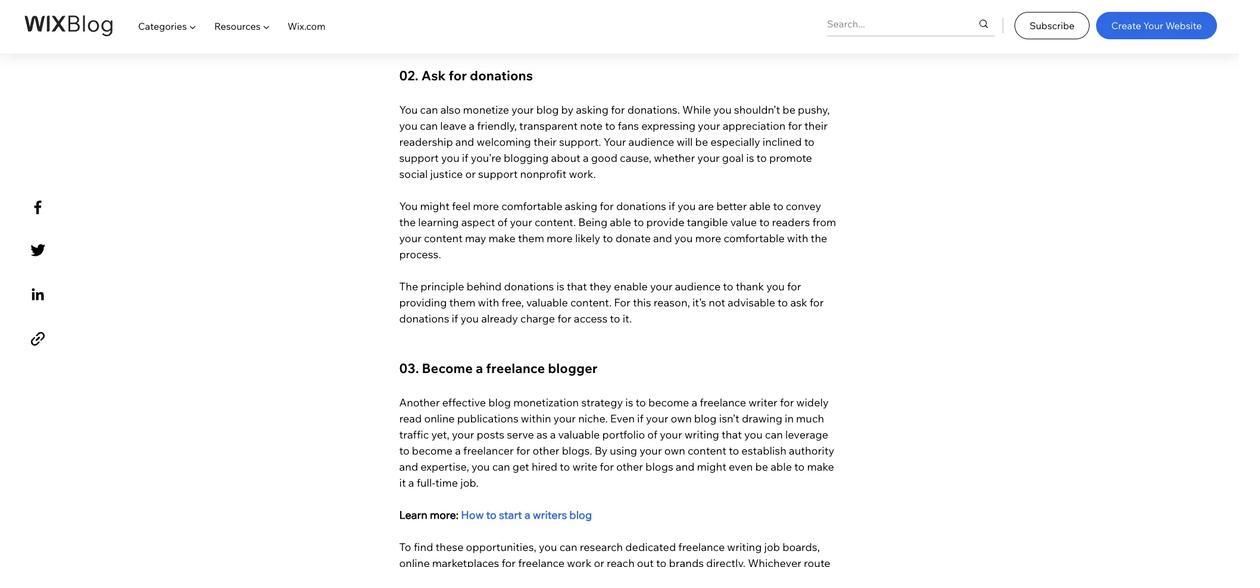 Task type: vqa. For each thing, say whether or not it's contained in the screenshot.
asking
yes



Task type: describe. For each thing, give the bounding box(es) containing it.
learn more: how to start a writers blog
[[399, 508, 592, 522]]

freelance inside another effective blog monetization strategy is to become a freelance writer for widely read online publications within your niche. even if your own blog isn't drawing in much traffic yet, your posts serve as a valuable portfolio of your writing that you can leverage to become a freelancer for other blogs. by using your own content to establish authority and expertise, you can get hired to write for other blogs and might even be able to make it a full-time job.
[[700, 396, 746, 410]]

and up it on the bottom left of the page
[[399, 460, 418, 474]]

valuable inside the principle behind donations is that they enable your audience to thank you for providing them with free, valuable content. for this reason, it's not advisable to ask for donations if you already charge for access to it.
[[526, 296, 568, 310]]

likely
[[575, 231, 601, 245]]

audience inside the principle behind donations is that they enable your audience to thank you for providing them with free, valuable content. for this reason, it's not advisable to ask for donations if you already charge for access to it.
[[675, 280, 721, 293]]

inclined
[[763, 135, 802, 149]]

to right likely at the left
[[603, 231, 613, 245]]

another
[[399, 396, 440, 410]]

monetize
[[463, 103, 509, 117]]

online inside another effective blog monetization strategy is to become a freelance writer for widely read online publications within your niche. even if your own blog isn't drawing in much traffic yet, your posts serve as a valuable portfolio of your writing that you can leverage to become a freelancer for other blogs. by using your own content to establish authority and expertise, you can get hired to write for other blogs and might even be able to make it a full-time job.
[[424, 412, 455, 426]]

can up readership
[[420, 119, 438, 133]]

advisable
[[728, 296, 775, 310]]

reason,
[[654, 296, 690, 310]]

and right blogs
[[676, 460, 695, 474]]

being
[[579, 215, 608, 229]]

that inside another effective blog monetization strategy is to become a freelance writer for widely read online publications within your niche. even if your own blog isn't drawing in much traffic yet, your posts serve as a valuable portfolio of your writing that you can leverage to become a freelancer for other blogs. by using your own content to establish authority and expertise, you can get hired to write for other blogs and might even be able to make it a full-time job.
[[722, 428, 742, 442]]

feel
[[452, 199, 471, 213]]

monetization
[[513, 396, 579, 410]]

traffic
[[399, 428, 429, 442]]

start
[[499, 508, 522, 522]]

time
[[436, 476, 458, 490]]

to left it.
[[610, 312, 620, 326]]

03.
[[399, 360, 419, 377]]

you down freelancer
[[472, 460, 490, 474]]

drawing
[[742, 412, 783, 426]]

convey
[[786, 199, 821, 213]]

you inside to find these opportunities, you can research dedicated freelance writing job boards, online marketplaces for freelance work or reach out to brands directly. whichever rout
[[539, 541, 557, 554]]

freelance up "brands"
[[679, 541, 725, 554]]

are
[[698, 199, 714, 213]]

already
[[481, 312, 518, 326]]

share article on linkedin image
[[27, 284, 48, 305]]

1 vertical spatial own
[[665, 444, 686, 458]]

donations.
[[628, 103, 680, 117]]

out
[[637, 557, 654, 568]]

to up promote at the top
[[804, 135, 815, 149]]

to right how
[[486, 508, 497, 522]]

job.
[[461, 476, 479, 490]]

yet,
[[431, 428, 450, 442]]

writing inside to find these opportunities, you can research dedicated freelance writing job boards, online marketplaces for freelance work or reach out to brands directly. whichever rout
[[727, 541, 762, 554]]

freelancer
[[463, 444, 514, 458]]

to up donate
[[634, 215, 644, 229]]

much
[[796, 412, 824, 426]]

▼ for categories ▼
[[189, 20, 196, 32]]

the principle behind donations is that they enable your audience to thank you for providing them with free, valuable content. for this reason, it's not advisable to ask for donations if you already charge for access to it.
[[399, 280, 826, 326]]

1 horizontal spatial more
[[547, 231, 573, 245]]

you down provide
[[675, 231, 693, 245]]

is inside "you can also monetize your blog by asking for donations. while you shouldn't be pushy, you can leave a friendly, transparent note to fans expressing your appreciation for their readership and welcoming their support. your audience will be especially inclined to support you if you're blogging about a good cause, whether your goal is to promote social justice or support nonprofit work."
[[746, 151, 754, 165]]

these
[[436, 541, 464, 554]]

online inside to find these opportunities, you can research dedicated freelance writing job boards, online marketplaces for freelance work or reach out to brands directly. whichever rout
[[399, 557, 430, 568]]

can up establish at bottom
[[765, 428, 783, 442]]

about
[[551, 151, 581, 165]]

you down drawing
[[744, 428, 763, 442]]

make inside another effective blog monetization strategy is to become a freelance writer for widely read online publications within your niche. even if your own blog isn't drawing in much traffic yet, your posts serve as a valuable portfolio of your writing that you can leverage to become a freelancer for other blogs. by using your own content to establish authority and expertise, you can get hired to write for other blogs and might even be able to make it a full-time job.
[[807, 460, 834, 474]]

that inside the principle behind donations is that they enable your audience to thank you for providing them with free, valuable content. for this reason, it's not advisable to ask for donations if you already charge for access to it.
[[567, 280, 587, 293]]

0 vertical spatial be
[[783, 103, 796, 117]]

goal
[[722, 151, 744, 165]]

blog inside "you can also monetize your blog by asking for donations. while you shouldn't be pushy, you can leave a friendly, transparent note to fans expressing your appreciation for their readership and welcoming their support. your audience will be especially inclined to support you if you're blogging about a good cause, whether your goal is to promote social justice or support nonprofit work."
[[536, 103, 559, 117]]

authority
[[789, 444, 835, 458]]

your inside the principle behind donations is that they enable your audience to thank you for providing them with free, valuable content. for this reason, it's not advisable to ask for donations if you already charge for access to it.
[[650, 280, 673, 293]]

subscribe link
[[1015, 12, 1090, 39]]

and inside you might feel more comfortable asking for donations if you are better able to convey the learning aspect of your content. being able to provide tangible value to readers from your content may make them more likely to donate and you more comfortable with the process.
[[653, 231, 672, 245]]

be inside another effective blog monetization strategy is to become a freelance writer for widely read online publications within your niche. even if your own blog isn't drawing in much traffic yet, your posts serve as a valuable portfolio of your writing that you can leverage to become a freelancer for other blogs. by using your own content to establish authority and expertise, you can get hired to write for other blogs and might even be able to make it a full-time job.
[[755, 460, 768, 474]]

0 vertical spatial able
[[750, 199, 771, 213]]

wix.com link
[[279, 10, 335, 43]]

effective
[[442, 396, 486, 410]]

you up readership
[[399, 119, 418, 133]]

get
[[513, 460, 529, 474]]

donations up monetize
[[470, 67, 533, 84]]

social
[[399, 167, 428, 181]]

1 horizontal spatial the
[[811, 231, 827, 245]]

ask
[[422, 67, 446, 84]]

blogger
[[548, 360, 598, 377]]

write
[[573, 460, 598, 474]]

they
[[590, 280, 612, 293]]

can inside to find these opportunities, you can research dedicated freelance writing job boards, online marketplaces for freelance work or reach out to brands directly. whichever rout
[[560, 541, 578, 554]]

content. inside you might feel more comfortable asking for donations if you are better able to convey the learning aspect of your content. being able to provide tangible value to readers from your content may make them more likely to donate and you more comfortable with the process.
[[535, 215, 576, 229]]

for inside to find these opportunities, you can research dedicated freelance writing job boards, online marketplaces for freelance work or reach out to brands directly. whichever rout
[[502, 557, 516, 568]]

you can also monetize your blog by asking for donations. while you shouldn't be pushy, you can leave a friendly, transparent note to fans expressing your appreciation for their readership and welcoming their support. your audience will be especially inclined to support you if you're blogging about a good cause, whether your goal is to promote social justice or support nonprofit work.
[[399, 103, 832, 181]]

strategy
[[581, 396, 623, 410]]

ask
[[791, 296, 807, 310]]

thank
[[736, 280, 764, 293]]

1 vertical spatial be
[[695, 135, 708, 149]]

audience inside "you can also monetize your blog by asking for donations. while you shouldn't be pushy, you can leave a friendly, transparent note to fans expressing your appreciation for their readership and welcoming their support. your audience will be especially inclined to support you if you're blogging about a good cause, whether your goal is to promote social justice or support nonprofit work."
[[629, 135, 674, 149]]

even
[[610, 412, 635, 426]]

niche.
[[578, 412, 608, 426]]

even
[[729, 460, 753, 474]]

or inside to find these opportunities, you can research dedicated freelance writing job boards, online marketplaces for freelance work or reach out to brands directly. whichever rout
[[594, 557, 605, 568]]

donations down providing
[[399, 312, 449, 326]]

you right thank
[[767, 280, 785, 293]]

learning
[[418, 215, 459, 229]]

to up portfolio at the bottom of the page
[[636, 396, 646, 410]]

principle
[[421, 280, 464, 293]]

while
[[683, 103, 711, 117]]

1 horizontal spatial comfortable
[[724, 231, 785, 245]]

brands
[[669, 557, 704, 568]]

process.
[[399, 248, 441, 261]]

opportunities,
[[466, 541, 537, 554]]

categories
[[138, 20, 187, 32]]

0 horizontal spatial become
[[412, 444, 453, 458]]

content inside another effective blog monetization strategy is to become a freelance writer for widely read online publications within your niche. even if your own blog isn't drawing in much traffic yet, your posts serve as a valuable portfolio of your writing that you can leverage to become a freelancer for other blogs. by using your own content to establish authority and expertise, you can get hired to write for other blogs and might even be able to make it a full-time job.
[[688, 444, 727, 458]]

subscribe
[[1030, 20, 1075, 31]]

hired
[[532, 460, 558, 474]]

donations inside you might feel more comfortable asking for donations if you are better able to convey the learning aspect of your content. being able to provide tangible value to readers from your content may make them more likely to donate and you more comfortable with the process.
[[616, 199, 666, 213]]

blogs
[[646, 460, 674, 474]]

by
[[561, 103, 574, 117]]

if inside the principle behind donations is that they enable your audience to thank you for providing them with free, valuable content. for this reason, it's not advisable to ask for donations if you already charge for access to it.
[[452, 312, 458, 326]]

content inside you might feel more comfortable asking for donations if you are better able to convey the learning aspect of your content. being able to provide tangible value to readers from your content may make them more likely to donate and you more comfortable with the process.
[[424, 231, 463, 245]]

value
[[731, 215, 757, 229]]

website
[[1166, 20, 1202, 31]]

pushy,
[[798, 103, 830, 117]]

for
[[614, 296, 631, 310]]

serve
[[507, 428, 534, 442]]

enable
[[614, 280, 648, 293]]

to left fans
[[605, 119, 616, 133]]

them inside the principle behind donations is that they enable your audience to thank you for providing them with free, valuable content. for this reason, it's not advisable to ask for donations if you already charge for access to it.
[[449, 296, 476, 310]]

content. inside the principle behind donations is that they enable your audience to thank you for providing them with free, valuable content. for this reason, it's not advisable to ask for donations if you already charge for access to it.
[[571, 296, 612, 310]]

writing inside another effective blog monetization strategy is to become a freelance writer for widely read online publications within your niche. even if your own blog isn't drawing in much traffic yet, your posts serve as a valuable portfolio of your writing that you can leverage to become a freelancer for other blogs. by using your own content to establish authority and expertise, you can get hired to write for other blogs and might even be able to make it a full-time job.
[[685, 428, 719, 442]]

make inside you might feel more comfortable asking for donations if you are better able to convey the learning aspect of your content. being able to provide tangible value to readers from your content may make them more likely to donate and you more comfortable with the process.
[[489, 231, 516, 245]]

job
[[764, 541, 780, 554]]

0 horizontal spatial their
[[534, 135, 557, 149]]

reach
[[607, 557, 635, 568]]

you right the while
[[714, 103, 732, 117]]

to down inclined
[[757, 151, 767, 165]]

readership
[[399, 135, 453, 149]]

how to start a writers blog link
[[461, 508, 592, 522]]

them inside you might feel more comfortable asking for donations if you are better able to convey the learning aspect of your content. being able to provide tangible value to readers from your content may make them more likely to donate and you more comfortable with the process.
[[518, 231, 544, 245]]

monetize your cosmetic blog image
[[399, 0, 840, 25]]

to inside to find these opportunities, you can research dedicated freelance writing job boards, online marketplaces for freelance work or reach out to brands directly. whichever rout
[[656, 557, 667, 568]]

02. ask for donations
[[399, 67, 533, 84]]

directly.
[[706, 557, 746, 568]]

this
[[633, 296, 651, 310]]

writer
[[749, 396, 778, 410]]

blogging
[[504, 151, 549, 165]]



Task type: locate. For each thing, give the bounding box(es) containing it.
be right will
[[695, 135, 708, 149]]

able up value
[[750, 199, 771, 213]]

valuable up blogs.
[[558, 428, 600, 442]]

is left the they
[[557, 280, 564, 293]]

content. up access
[[571, 296, 612, 310]]

leverage
[[786, 428, 829, 442]]

support
[[399, 151, 439, 165], [478, 167, 518, 181]]

good
[[591, 151, 618, 165]]

with down readers
[[787, 231, 809, 245]]

you inside "you can also monetize your blog by asking for donations. while you shouldn't be pushy, you can leave a friendly, transparent note to fans expressing your appreciation for their readership and welcoming their support. your audience will be especially inclined to support you if you're blogging about a good cause, whether your goal is to promote social justice or support nonprofit work."
[[399, 103, 418, 117]]

asking up note
[[576, 103, 609, 117]]

the left learning
[[399, 215, 416, 229]]

become
[[422, 360, 473, 377]]

own left isn't
[[671, 412, 692, 426]]

establish
[[742, 444, 787, 458]]

1 horizontal spatial ▼
[[263, 20, 270, 32]]

1 vertical spatial asking
[[565, 199, 598, 213]]

writing down isn't
[[685, 428, 719, 442]]

valuable
[[526, 296, 568, 310], [558, 428, 600, 442]]

1 vertical spatial writing
[[727, 541, 762, 554]]

valuable up "charge"
[[526, 296, 568, 310]]

0 horizontal spatial writing
[[685, 428, 719, 442]]

access
[[574, 312, 608, 326]]

0 vertical spatial audience
[[629, 135, 674, 149]]

1 vertical spatial their
[[534, 135, 557, 149]]

able down establish at bottom
[[771, 460, 792, 474]]

will
[[677, 135, 693, 149]]

1 vertical spatial valuable
[[558, 428, 600, 442]]

1 vertical spatial content.
[[571, 296, 612, 310]]

can
[[420, 103, 438, 117], [420, 119, 438, 133], [765, 428, 783, 442], [492, 460, 510, 474], [560, 541, 578, 554]]

asking up being
[[565, 199, 598, 213]]

tangible
[[687, 215, 728, 229]]

wix.com
[[288, 20, 326, 32]]

is inside another effective blog monetization strategy is to become a freelance writer for widely read online publications within your niche. even if your own blog isn't drawing in much traffic yet, your posts serve as a valuable portfolio of your writing that you can leverage to become a freelancer for other blogs. by using your own content to establish authority and expertise, you can get hired to write for other blogs and might even be able to make it a full-time job.
[[626, 396, 633, 410]]

0 horizontal spatial of
[[498, 215, 508, 229]]

2 horizontal spatial be
[[783, 103, 796, 117]]

2 vertical spatial able
[[771, 460, 792, 474]]

you down 02.
[[399, 103, 418, 117]]

especially
[[711, 135, 760, 149]]

asking inside you might feel more comfortable asking for donations if you are better able to convey the learning aspect of your content. being able to provide tangible value to readers from your content may make them more likely to donate and you more comfortable with the process.
[[565, 199, 598, 213]]

if inside "you can also monetize your blog by asking for donations. while you shouldn't be pushy, you can leave a friendly, transparent note to fans expressing your appreciation for their readership and welcoming their support. your audience will be especially inclined to support you if you're blogging about a good cause, whether your goal is to promote social justice or support nonprofit work."
[[462, 151, 468, 165]]

▼ right resources
[[263, 20, 270, 32]]

your inside 'link'
[[1144, 20, 1164, 31]]

0 vertical spatial you
[[399, 103, 418, 117]]

of right portfolio at the bottom of the page
[[648, 428, 658, 442]]

comfortable down value
[[724, 231, 785, 245]]

your up good
[[604, 135, 626, 149]]

donations up provide
[[616, 199, 666, 213]]

and inside "you can also monetize your blog by asking for donations. while you shouldn't be pushy, you can leave a friendly, transparent note to fans expressing your appreciation for their readership and welcoming their support. your audience will be especially inclined to support you if you're blogging about a good cause, whether your goal is to promote social justice or support nonprofit work."
[[455, 135, 474, 149]]

0 horizontal spatial content
[[424, 231, 463, 245]]

1 vertical spatial become
[[412, 444, 453, 458]]

you down writers
[[539, 541, 557, 554]]

writers
[[533, 508, 567, 522]]

or inside "you can also monetize your blog by asking for donations. while you shouldn't be pushy, you can leave a friendly, transparent note to fans expressing your appreciation for their readership and welcoming their support. your audience will be especially inclined to support you if you're blogging about a good cause, whether your goal is to promote social justice or support nonprofit work."
[[465, 167, 476, 181]]

1 horizontal spatial your
[[1144, 20, 1164, 31]]

0 vertical spatial the
[[399, 215, 416, 229]]

become
[[649, 396, 689, 410], [412, 444, 453, 458]]

1 vertical spatial audience
[[675, 280, 721, 293]]

1 vertical spatial that
[[722, 428, 742, 442]]

2 vertical spatial is
[[626, 396, 633, 410]]

for
[[449, 67, 467, 84], [611, 103, 625, 117], [788, 119, 802, 133], [600, 199, 614, 213], [787, 280, 801, 293], [810, 296, 824, 310], [558, 312, 572, 326], [780, 396, 794, 410], [516, 444, 530, 458], [600, 460, 614, 474], [502, 557, 516, 568]]

0 vertical spatial become
[[649, 396, 689, 410]]

copy link of the article image
[[27, 329, 48, 350], [27, 329, 48, 350]]

leave
[[440, 119, 467, 133]]

nonprofit
[[520, 167, 567, 181]]

0 vertical spatial content.
[[535, 215, 576, 229]]

0 vertical spatial with
[[787, 231, 809, 245]]

0 vertical spatial online
[[424, 412, 455, 426]]

share article on linkedin image
[[27, 284, 48, 305]]

more left likely at the left
[[547, 231, 573, 245]]

to down traffic
[[399, 444, 410, 458]]

0 vertical spatial make
[[489, 231, 516, 245]]

to
[[605, 119, 616, 133], [804, 135, 815, 149], [757, 151, 767, 165], [773, 199, 784, 213], [634, 215, 644, 229], [759, 215, 770, 229], [603, 231, 613, 245], [723, 280, 734, 293], [778, 296, 788, 310], [610, 312, 620, 326], [636, 396, 646, 410], [399, 444, 410, 458], [729, 444, 739, 458], [560, 460, 570, 474], [795, 460, 805, 474], [486, 508, 497, 522], [656, 557, 667, 568]]

make right may
[[489, 231, 516, 245]]

that
[[567, 280, 587, 293], [722, 428, 742, 442]]

resources
[[214, 20, 261, 32]]

02.
[[399, 67, 419, 84]]

with down behind
[[478, 296, 499, 310]]

it
[[399, 476, 406, 490]]

dedicated
[[626, 541, 676, 554]]

it's
[[693, 296, 706, 310]]

0 vertical spatial of
[[498, 215, 508, 229]]

another effective blog monetization strategy is to become a freelance writer for widely read online publications within your niche. even if your own blog isn't drawing in much traffic yet, your posts serve as a valuable portfolio of your writing that you can leverage to become a freelancer for other blogs. by using your own content to establish authority and expertise, you can get hired to write for other blogs and might even be able to make it a full-time job.
[[399, 396, 837, 490]]

comfortable down nonprofit
[[502, 199, 563, 213]]

Search... search field
[[827, 12, 954, 36]]

1 vertical spatial might
[[697, 460, 727, 474]]

be left pushy, on the right of the page
[[783, 103, 796, 117]]

you for you can also monetize your blog by asking for donations. while you shouldn't be pushy, you can leave a friendly, transparent note to fans expressing your appreciation for their readership and welcoming their support. your audience will be especially inclined to support you if you're blogging about a good cause, whether your goal is to promote social justice or support nonprofit work.
[[399, 103, 418, 117]]

and down leave at the top left of page
[[455, 135, 474, 149]]

1 horizontal spatial make
[[807, 460, 834, 474]]

portfolio
[[602, 428, 645, 442]]

0 horizontal spatial more
[[473, 199, 499, 213]]

to right out
[[656, 557, 667, 568]]

0 vertical spatial your
[[1144, 20, 1164, 31]]

in
[[785, 412, 794, 426]]

read
[[399, 412, 422, 426]]

your right create
[[1144, 20, 1164, 31]]

1 horizontal spatial them
[[518, 231, 544, 245]]

within
[[521, 412, 551, 426]]

with inside the principle behind donations is that they enable your audience to thank you for providing them with free, valuable content. for this reason, it's not advisable to ask for donations if you already charge for access to it.
[[478, 296, 499, 310]]

0 horizontal spatial might
[[420, 199, 450, 213]]

1 horizontal spatial be
[[755, 460, 768, 474]]

audience
[[629, 135, 674, 149], [675, 280, 721, 293]]

and down provide
[[653, 231, 672, 245]]

asking inside "you can also monetize your blog by asking for donations. while you shouldn't be pushy, you can leave a friendly, transparent note to fans expressing your appreciation for their readership and welcoming their support. your audience will be especially inclined to support you if you're blogging about a good cause, whether your goal is to promote social justice or support nonprofit work."
[[576, 103, 609, 117]]

your inside "you can also monetize your blog by asking for donations. while you shouldn't be pushy, you can leave a friendly, transparent note to fans expressing your appreciation for their readership and welcoming their support. your audience will be especially inclined to support you if you're blogging about a good cause, whether your goal is to promote social justice or support nonprofit work."
[[604, 135, 626, 149]]

to up readers
[[773, 199, 784, 213]]

1 horizontal spatial support
[[478, 167, 518, 181]]

content. up likely at the left
[[535, 215, 576, 229]]

0 horizontal spatial with
[[478, 296, 499, 310]]

shouldn't
[[734, 103, 780, 117]]

2 you from the top
[[399, 199, 418, 213]]

might up learning
[[420, 199, 450, 213]]

to up even
[[729, 444, 739, 458]]

content.
[[535, 215, 576, 229], [571, 296, 612, 310]]

1 vertical spatial your
[[604, 135, 626, 149]]

audience up the cause,
[[629, 135, 674, 149]]

0 horizontal spatial other
[[533, 444, 560, 458]]

other down "using"
[[616, 460, 643, 474]]

1 horizontal spatial of
[[648, 428, 658, 442]]

if down principle at the left of the page
[[452, 312, 458, 326]]

writing up directly.
[[727, 541, 762, 554]]

to find these opportunities, you can research dedicated freelance writing job boards, online marketplaces for freelance work or reach out to brands directly. whichever rout
[[399, 541, 833, 568]]

1 vertical spatial online
[[399, 557, 430, 568]]

able
[[750, 199, 771, 213], [610, 215, 631, 229], [771, 460, 792, 474]]

if inside you might feel more comfortable asking for donations if you are better able to convey the learning aspect of your content. being able to provide tangible value to readers from your content may make them more likely to donate and you more comfortable with the process.
[[669, 199, 675, 213]]

that down isn't
[[722, 428, 742, 442]]

freelance up the monetization
[[486, 360, 545, 377]]

0 horizontal spatial comfortable
[[502, 199, 563, 213]]

1 vertical spatial able
[[610, 215, 631, 229]]

learn
[[399, 508, 428, 522]]

0 horizontal spatial be
[[695, 135, 708, 149]]

with
[[787, 231, 809, 245], [478, 296, 499, 310]]

might
[[420, 199, 450, 213], [697, 460, 727, 474]]

make down authority
[[807, 460, 834, 474]]

0 vertical spatial is
[[746, 151, 754, 165]]

blog right writers
[[570, 508, 592, 522]]

their
[[805, 119, 828, 133], [534, 135, 557, 149]]

1 horizontal spatial their
[[805, 119, 828, 133]]

0 horizontal spatial your
[[604, 135, 626, 149]]

blog left isn't
[[694, 412, 717, 426]]

you for you might feel more comfortable asking for donations if you are better able to convey the learning aspect of your content. being able to provide tangible value to readers from your content may make them more likely to donate and you more comfortable with the process.
[[399, 199, 418, 213]]

if up provide
[[669, 199, 675, 213]]

0 vertical spatial comfortable
[[502, 199, 563, 213]]

0 vertical spatial that
[[567, 280, 587, 293]]

1 horizontal spatial or
[[594, 557, 605, 568]]

0 vertical spatial other
[[533, 444, 560, 458]]

to left "write"
[[560, 460, 570, 474]]

or down research
[[594, 557, 605, 568]]

1 vertical spatial the
[[811, 231, 827, 245]]

0 horizontal spatial audience
[[629, 135, 674, 149]]

able inside another effective blog monetization strategy is to become a freelance writer for widely read online publications within your niche. even if your own blog isn't drawing in much traffic yet, your posts serve as a valuable portfolio of your writing that you can leverage to become a freelancer for other blogs. by using your own content to establish authority and expertise, you can get hired to write for other blogs and might even be able to make it a full-time job.
[[771, 460, 792, 474]]

own up blogs
[[665, 444, 686, 458]]

online down find
[[399, 557, 430, 568]]

0 horizontal spatial ▼
[[189, 20, 196, 32]]

1 horizontal spatial might
[[697, 460, 727, 474]]

if
[[462, 151, 468, 165], [669, 199, 675, 213], [452, 312, 458, 326], [637, 412, 644, 426]]

aspect
[[461, 215, 495, 229]]

2 horizontal spatial is
[[746, 151, 754, 165]]

more down tangible
[[695, 231, 722, 245]]

1 vertical spatial support
[[478, 167, 518, 181]]

support.
[[559, 135, 601, 149]]

fans
[[618, 119, 639, 133]]

▼ right categories
[[189, 20, 196, 32]]

0 vertical spatial own
[[671, 412, 692, 426]]

transparent
[[519, 119, 578, 133]]

1 horizontal spatial content
[[688, 444, 727, 458]]

them down principle at the left of the page
[[449, 296, 476, 310]]

0 horizontal spatial them
[[449, 296, 476, 310]]

2 horizontal spatial more
[[695, 231, 722, 245]]

publications
[[457, 412, 519, 426]]

2 ▼ from the left
[[263, 20, 270, 32]]

1 vertical spatial you
[[399, 199, 418, 213]]

full-
[[417, 476, 436, 490]]

you down social
[[399, 199, 418, 213]]

by
[[595, 444, 608, 458]]

is right goal
[[746, 151, 754, 165]]

you inside you might feel more comfortable asking for donations if you are better able to convey the learning aspect of your content. being able to provide tangible value to readers from your content may make them more likely to donate and you more comfortable with the process.
[[399, 199, 418, 213]]

if right the even
[[637, 412, 644, 426]]

valuable inside another effective blog monetization strategy is to become a freelance writer for widely read online publications within your niche. even if your own blog isn't drawing in much traffic yet, your posts serve as a valuable portfolio of your writing that you can leverage to become a freelancer for other blogs. by using your own content to establish authority and expertise, you can get hired to write for other blogs and might even be able to make it a full-time job.
[[558, 428, 600, 442]]

to
[[399, 541, 411, 554]]

freelance left work
[[518, 557, 565, 568]]

if inside another effective blog monetization strategy is to become a freelance writer for widely read online publications within your niche. even if your own blog isn't drawing in much traffic yet, your posts serve as a valuable portfolio of your writing that you can leverage to become a freelancer for other blogs. by using your own content to establish authority and expertise, you can get hired to write for other blogs and might even be able to make it a full-time job.
[[637, 412, 644, 426]]

it.
[[623, 312, 632, 326]]

0 vertical spatial content
[[424, 231, 463, 245]]

comfortable
[[502, 199, 563, 213], [724, 231, 785, 245]]

1 vertical spatial of
[[648, 428, 658, 442]]

you up "justice"
[[441, 151, 460, 165]]

1 horizontal spatial is
[[626, 396, 633, 410]]

of inside you might feel more comfortable asking for donations if you are better able to convey the learning aspect of your content. being able to provide tangible value to readers from your content may make them more likely to donate and you more comfortable with the process.
[[498, 215, 508, 229]]

0 vertical spatial might
[[420, 199, 450, 213]]

posts
[[477, 428, 505, 442]]

1 horizontal spatial audience
[[675, 280, 721, 293]]

0 horizontal spatial that
[[567, 280, 587, 293]]

free,
[[502, 296, 524, 310]]

is inside the principle behind donations is that they enable your audience to thank you for providing them with free, valuable content. for this reason, it's not advisable to ask for donations if you already charge for access to it.
[[557, 280, 564, 293]]

other up hired
[[533, 444, 560, 458]]

None search field
[[827, 12, 995, 36]]

them right may
[[518, 231, 544, 245]]

readers
[[772, 215, 810, 229]]

if left you're
[[462, 151, 468, 165]]

not
[[709, 296, 725, 310]]

1 vertical spatial comfortable
[[724, 231, 785, 245]]

0 horizontal spatial the
[[399, 215, 416, 229]]

0 horizontal spatial or
[[465, 167, 476, 181]]

you left are
[[678, 199, 696, 213]]

1 vertical spatial or
[[594, 557, 605, 568]]

0 vertical spatial support
[[399, 151, 439, 165]]

appreciation
[[723, 119, 786, 133]]

your
[[1144, 20, 1164, 31], [604, 135, 626, 149]]

own
[[671, 412, 692, 426], [665, 444, 686, 458]]

1 horizontal spatial other
[[616, 460, 643, 474]]

0 vertical spatial or
[[465, 167, 476, 181]]

0 vertical spatial valuable
[[526, 296, 568, 310]]

blog up publications
[[489, 396, 511, 410]]

content down learning
[[424, 231, 463, 245]]

1 vertical spatial make
[[807, 460, 834, 474]]

promote
[[769, 151, 812, 165]]

1 you from the top
[[399, 103, 418, 117]]

to up not at the bottom right of the page
[[723, 280, 734, 293]]

the
[[399, 280, 418, 293]]

0 horizontal spatial support
[[399, 151, 439, 165]]

isn't
[[719, 412, 740, 426]]

0 vertical spatial writing
[[685, 428, 719, 442]]

1 vertical spatial is
[[557, 280, 564, 293]]

you left already
[[461, 312, 479, 326]]

1 horizontal spatial writing
[[727, 541, 762, 554]]

providing
[[399, 296, 447, 310]]

share article on facebook image
[[27, 197, 48, 218], [27, 197, 48, 218]]

note
[[580, 119, 603, 133]]

of inside another effective blog monetization strategy is to become a freelance writer for widely read online publications within your niche. even if your own blog isn't drawing in much traffic yet, your posts serve as a valuable portfolio of your writing that you can leverage to become a freelancer for other blogs. by using your own content to establish authority and expertise, you can get hired to write for other blogs and might even be able to make it a full-time job.
[[648, 428, 658, 442]]

donations up "free,"
[[504, 280, 554, 293]]

with inside you might feel more comfortable asking for donations if you are better able to convey the learning aspect of your content. being able to provide tangible value to readers from your content may make them more likely to donate and you more comfortable with the process.
[[787, 231, 809, 245]]

marketplaces
[[432, 557, 499, 568]]

content down isn't
[[688, 444, 727, 458]]

might inside you might feel more comfortable asking for donations if you are better able to convey the learning aspect of your content. being able to provide tangible value to readers from your content may make them more likely to donate and you more comfortable with the process.
[[420, 199, 450, 213]]

justice
[[430, 167, 463, 181]]

you
[[399, 103, 418, 117], [399, 199, 418, 213]]

cause,
[[620, 151, 652, 165]]

0 vertical spatial them
[[518, 231, 544, 245]]

or down you're
[[465, 167, 476, 181]]

might inside another effective blog monetization strategy is to become a freelance writer for widely read online publications within your niche. even if your own blog isn't drawing in much traffic yet, your posts serve as a valuable portfolio of your writing that you can leverage to become a freelancer for other blogs. by using your own content to establish authority and expertise, you can get hired to write for other blogs and might even be able to make it a full-time job.
[[697, 460, 727, 474]]

whether
[[654, 151, 695, 165]]

from
[[813, 215, 836, 229]]

widely
[[797, 396, 829, 410]]

that left the they
[[567, 280, 587, 293]]

blog up transparent
[[536, 103, 559, 117]]

can left also
[[420, 103, 438, 117]]

1 horizontal spatial with
[[787, 231, 809, 245]]

to left ask
[[778, 296, 788, 310]]

make
[[489, 231, 516, 245], [807, 460, 834, 474]]

for inside you might feel more comfortable asking for donations if you are better able to convey the learning aspect of your content. being able to provide tangible value to readers from your content may make them more likely to donate and you more comfortable with the process.
[[600, 199, 614, 213]]

▼ for resources  ▼
[[263, 20, 270, 32]]

1 ▼ from the left
[[189, 20, 196, 32]]

their down transparent
[[534, 135, 557, 149]]

their down pushy, on the right of the page
[[805, 119, 828, 133]]

can up work
[[560, 541, 578, 554]]

be down establish at bottom
[[755, 460, 768, 474]]

0 horizontal spatial make
[[489, 231, 516, 245]]

you
[[714, 103, 732, 117], [399, 119, 418, 133], [441, 151, 460, 165], [678, 199, 696, 213], [675, 231, 693, 245], [767, 280, 785, 293], [461, 312, 479, 326], [744, 428, 763, 442], [472, 460, 490, 474], [539, 541, 557, 554]]

can left get
[[492, 460, 510, 474]]

friendly,
[[477, 119, 517, 133]]

able up donate
[[610, 215, 631, 229]]

1 horizontal spatial become
[[649, 396, 689, 410]]

provide
[[647, 215, 685, 229]]

of right aspect
[[498, 215, 508, 229]]

1 vertical spatial with
[[478, 296, 499, 310]]

1 vertical spatial them
[[449, 296, 476, 310]]

2 vertical spatial be
[[755, 460, 768, 474]]

to down authority
[[795, 460, 805, 474]]

share article on twitter image
[[27, 240, 48, 261], [27, 240, 48, 261]]

1 vertical spatial content
[[688, 444, 727, 458]]

0 vertical spatial their
[[805, 119, 828, 133]]

expressing
[[642, 119, 696, 133]]

0 horizontal spatial is
[[557, 280, 564, 293]]

support up social
[[399, 151, 439, 165]]

1 vertical spatial other
[[616, 460, 643, 474]]

1 horizontal spatial that
[[722, 428, 742, 442]]

0 vertical spatial asking
[[576, 103, 609, 117]]

more up aspect
[[473, 199, 499, 213]]

create
[[1112, 20, 1142, 31]]

resources  ▼
[[214, 20, 270, 32]]

to right value
[[759, 215, 770, 229]]

may
[[465, 231, 486, 245]]



